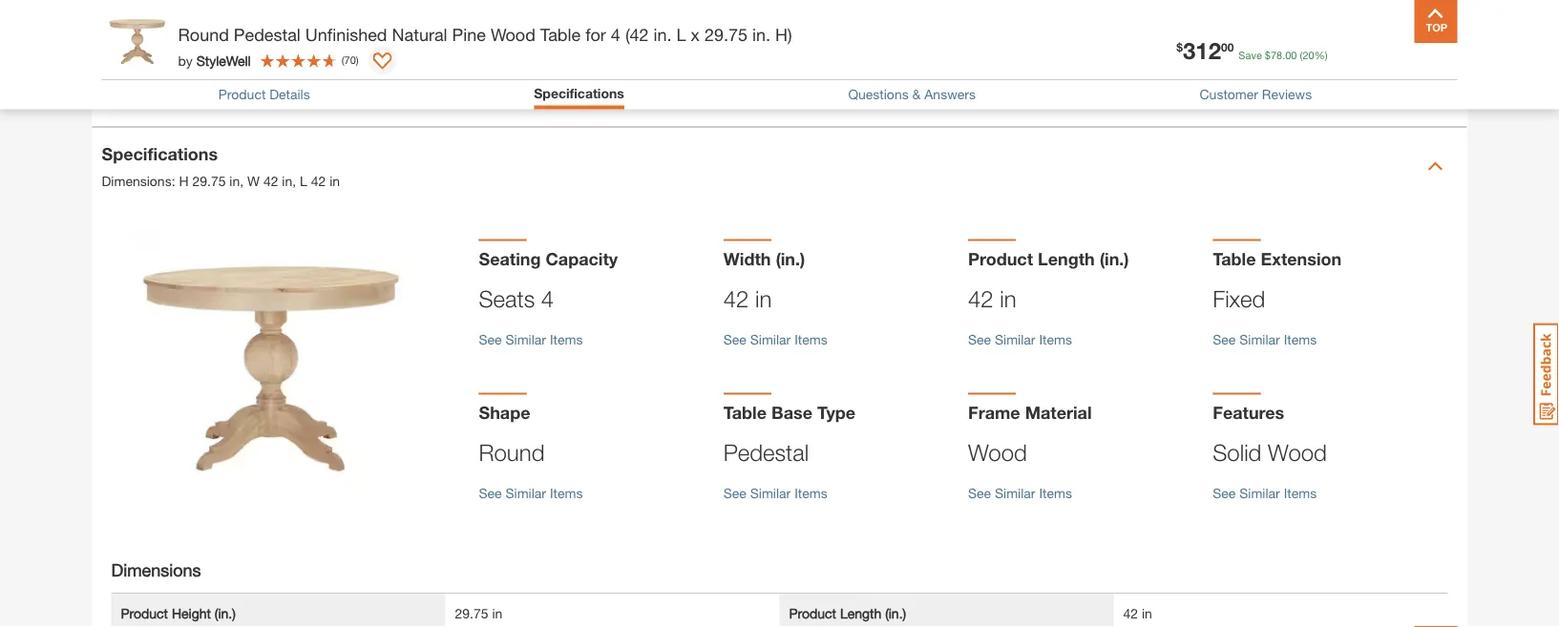 Task type: locate. For each thing, give the bounding box(es) containing it.
product image
[[130, 223, 412, 505]]

specifications inside specifications dimensions: h 29.75 in , w 42 in , l 42 in
[[102, 143, 218, 164]]

specifications
[[534, 85, 624, 101], [102, 143, 218, 164]]

seating capacity
[[479, 248, 618, 269]]

seats
[[479, 285, 535, 312]]

specifications button
[[534, 85, 624, 105], [534, 85, 624, 101]]

extension
[[1261, 248, 1342, 269]]

70
[[344, 54, 356, 66]]

2 , from the left
[[292, 173, 296, 189]]

see similar items
[[479, 332, 583, 347], [723, 332, 827, 347], [968, 332, 1072, 347], [1213, 332, 1317, 347], [479, 485, 583, 501], [723, 485, 827, 501], [968, 485, 1072, 501], [1213, 485, 1317, 501]]

0 horizontal spatial specifications
[[102, 143, 218, 164]]

1 vertical spatial pedestal
[[723, 439, 809, 465]]

29.75
[[704, 24, 747, 44], [192, 173, 226, 189], [455, 605, 488, 621]]

h
[[179, 173, 189, 189]]

round down shape at bottom left
[[479, 439, 545, 465]]

$ 312 00 save $ 78 . 00 ( 20 %)
[[1176, 36, 1328, 63]]

home
[[357, 15, 393, 30]]

similar down seats 4
[[506, 332, 546, 347]]

2 horizontal spatial 29.75
[[704, 24, 747, 44]]

, right w
[[292, 173, 296, 189]]

l
[[676, 24, 686, 44], [300, 173, 307, 189]]

see for width (in.)
[[723, 332, 746, 347]]

frame material
[[968, 402, 1092, 422]]

1 in. from the left
[[654, 24, 672, 44]]

l left the x
[[676, 24, 686, 44]]

items for seating capacity
[[550, 332, 583, 347]]

type
[[817, 402, 856, 422]]

stylewell
[[196, 52, 251, 68]]

top button
[[1414, 0, 1457, 43]]

table up fixed
[[1213, 248, 1256, 269]]

0 horizontal spatial ,
[[240, 173, 244, 189]]

1 vertical spatial table
[[1213, 248, 1256, 269]]

1 , from the left
[[240, 173, 244, 189]]

fixed
[[1213, 285, 1265, 312]]

customer reviews
[[1200, 87, 1312, 102]]

4 down seating capacity
[[541, 285, 554, 312]]

save
[[1239, 49, 1262, 61]]

see for seating capacity
[[479, 332, 502, 347]]

specifications dimensions: h 29.75 in , w 42 in , l 42 in
[[102, 143, 340, 189]]

1 horizontal spatial length
[[1038, 248, 1095, 269]]

available
[[224, 15, 276, 30]]

4
[[611, 24, 620, 44], [541, 285, 554, 312]]

see similar items for seating capacity
[[479, 332, 583, 347]]

product
[[218, 87, 266, 102], [968, 248, 1033, 269], [121, 605, 168, 621], [789, 605, 836, 621]]

1 vertical spatial length
[[840, 605, 881, 621]]

see similar items up table base type
[[723, 332, 827, 347]]

table left for
[[540, 24, 581, 44]]

0 horizontal spatial table
[[540, 24, 581, 44]]

exclusively available online at the home depot
[[154, 15, 433, 30]]

dimensions
[[111, 560, 201, 580]]

see similar items down frame material
[[968, 485, 1072, 501]]

1 vertical spatial specifications
[[102, 143, 218, 164]]

pedestal up stylewell
[[234, 24, 301, 44]]

table left 'base'
[[723, 402, 767, 422]]

1 vertical spatial 29.75
[[192, 173, 226, 189]]

1 horizontal spatial specifications
[[534, 85, 624, 101]]

return policy link
[[154, 48, 234, 64]]

similar down solid wood
[[1239, 485, 1280, 501]]

specifications down for
[[534, 85, 624, 101]]

1 horizontal spatial (
[[1300, 49, 1303, 61]]

0 vertical spatial 4
[[611, 24, 620, 44]]

see similar items down table base type
[[723, 485, 827, 501]]

0 vertical spatial l
[[676, 24, 686, 44]]

round up return policy at the left top of the page
[[178, 24, 229, 44]]

for
[[585, 24, 606, 44]]

(42
[[625, 24, 649, 44]]

0 horizontal spatial 4
[[541, 285, 554, 312]]

0 vertical spatial product length (in.)
[[968, 248, 1129, 269]]

0 horizontal spatial round
[[178, 24, 229, 44]]

1 horizontal spatial l
[[676, 24, 686, 44]]

see similar items down shape at bottom left
[[479, 485, 583, 501]]

similar for table extension
[[1239, 332, 1280, 347]]

1 horizontal spatial 42 in
[[968, 285, 1016, 312]]

0 horizontal spatial wood
[[491, 24, 535, 44]]

$ left save
[[1176, 41, 1183, 54]]

l right w
[[300, 173, 307, 189]]

wood right solid
[[1268, 439, 1327, 465]]

see similar items down fixed
[[1213, 332, 1317, 347]]

table for pedestal
[[723, 402, 767, 422]]

see for table base type
[[723, 485, 746, 501]]

see similar items for table extension
[[1213, 332, 1317, 347]]

round for round pedestal unfinished natural pine wood table for 4 (42 in. l x 29.75 in. h)
[[178, 24, 229, 44]]

exclusively
[[154, 15, 220, 30]]

1 horizontal spatial 29.75
[[455, 605, 488, 621]]

1 vertical spatial l
[[300, 173, 307, 189]]

0 horizontal spatial 42 in
[[723, 285, 772, 312]]

return policy
[[154, 48, 234, 64]]

specifications up dimensions:
[[102, 143, 218, 164]]

42 in
[[723, 285, 772, 312], [968, 285, 1016, 312], [1123, 605, 1152, 621]]

table base type
[[723, 402, 856, 422]]

.
[[1282, 49, 1285, 61]]

0 horizontal spatial in.
[[654, 24, 672, 44]]

similar up frame material
[[995, 332, 1035, 347]]

2 horizontal spatial table
[[1213, 248, 1256, 269]]

questions
[[848, 87, 909, 102]]

sponsored
[[1247, 31, 1315, 48]]

1 vertical spatial round
[[479, 439, 545, 465]]

see for frame material
[[968, 485, 991, 501]]

in. left h)
[[752, 24, 770, 44]]

0 vertical spatial specifications
[[534, 85, 624, 101]]

similar down fixed
[[1239, 332, 1280, 347]]

round for round
[[479, 439, 545, 465]]

,
[[240, 173, 244, 189], [292, 173, 296, 189]]

1 horizontal spatial product length (in.)
[[968, 248, 1129, 269]]

00 right 78
[[1285, 49, 1297, 61]]

solid
[[1213, 439, 1262, 465]]

in. right '(42'
[[654, 24, 672, 44]]

pedestal down table base type
[[723, 439, 809, 465]]

product length (in.)
[[968, 248, 1129, 269], [789, 605, 906, 621]]

see similar items for product length (in.)
[[968, 332, 1072, 347]]

frame
[[968, 402, 1020, 422]]

1 horizontal spatial wood
[[968, 439, 1027, 465]]

product image image
[[106, 10, 169, 72]]

78
[[1271, 49, 1282, 61]]

2 horizontal spatial 42 in
[[1123, 605, 1152, 621]]

table
[[540, 24, 581, 44], [1213, 248, 1256, 269], [723, 402, 767, 422]]

1 vertical spatial 4
[[541, 285, 554, 312]]

( right .
[[1300, 49, 1303, 61]]

0 horizontal spatial 29.75
[[192, 173, 226, 189]]

)
[[356, 54, 359, 66]]

2 vertical spatial table
[[723, 402, 767, 422]]

pedestal
[[234, 24, 301, 44], [723, 439, 809, 465]]

see for shape
[[479, 485, 502, 501]]

product details button
[[218, 87, 310, 102], [218, 87, 310, 102]]

round
[[178, 24, 229, 44], [479, 439, 545, 465]]

in.
[[654, 24, 672, 44], [752, 24, 770, 44]]

0 vertical spatial pedestal
[[234, 24, 301, 44]]

similar down frame material
[[995, 485, 1035, 501]]

%)
[[1314, 49, 1328, 61]]

solid wood
[[1213, 439, 1327, 465]]

1 vertical spatial product length (in.)
[[789, 605, 906, 621]]

wood right pine
[[491, 24, 535, 44]]

length
[[1038, 248, 1095, 269], [840, 605, 881, 621]]

42 in for width
[[723, 285, 772, 312]]

see similar items down seats 4
[[479, 332, 583, 347]]

( left )
[[342, 54, 344, 66]]

$
[[1176, 41, 1183, 54], [1265, 49, 1271, 61]]

similar up table base type
[[750, 332, 791, 347]]

depot
[[396, 15, 433, 30]]

, left w
[[240, 173, 244, 189]]

2 vertical spatial 29.75
[[455, 605, 488, 621]]

items for table base type
[[794, 485, 827, 501]]

00
[[1221, 41, 1234, 54], [1285, 49, 1297, 61]]

see
[[479, 332, 502, 347], [723, 332, 746, 347], [968, 332, 991, 347], [1213, 332, 1236, 347], [479, 485, 502, 501], [723, 485, 746, 501], [968, 485, 991, 501], [1213, 485, 1236, 501]]

00 left save
[[1221, 41, 1234, 54]]

the
[[334, 15, 353, 30]]

similar for frame material
[[995, 485, 1035, 501]]

items
[[550, 332, 583, 347], [794, 332, 827, 347], [1039, 332, 1072, 347], [1284, 332, 1317, 347], [550, 485, 583, 501], [794, 485, 827, 501], [1039, 485, 1072, 501], [1284, 485, 1317, 501]]

0 vertical spatial 29.75
[[704, 24, 747, 44]]

(
[[1300, 49, 1303, 61], [342, 54, 344, 66]]

questions & answers button
[[848, 87, 976, 102], [848, 87, 976, 102]]

1 horizontal spatial round
[[479, 439, 545, 465]]

0 horizontal spatial l
[[300, 173, 307, 189]]

1 horizontal spatial in.
[[752, 24, 770, 44]]

at
[[319, 15, 330, 30]]

base
[[771, 402, 813, 422]]

similar down shape at bottom left
[[506, 485, 546, 501]]

w
[[247, 173, 260, 189]]

items for product length (in.)
[[1039, 332, 1072, 347]]

reviews
[[1262, 87, 1312, 102]]

similar for features
[[1239, 485, 1280, 501]]

1 horizontal spatial ,
[[292, 173, 296, 189]]

items for features
[[1284, 485, 1317, 501]]

42
[[263, 173, 278, 189], [311, 173, 326, 189], [723, 285, 749, 312], [968, 285, 994, 312], [1123, 605, 1138, 621]]

similar
[[506, 332, 546, 347], [750, 332, 791, 347], [995, 332, 1035, 347], [1239, 332, 1280, 347], [506, 485, 546, 501], [750, 485, 791, 501], [995, 485, 1035, 501], [1239, 485, 1280, 501]]

42 in for product
[[968, 285, 1016, 312]]

customer reviews button
[[1200, 87, 1312, 102], [1200, 87, 1312, 102]]

product height (in.)
[[121, 605, 236, 621]]

(in.)
[[776, 248, 805, 269], [1100, 248, 1129, 269], [215, 605, 236, 621], [885, 605, 906, 621]]

0 vertical spatial round
[[178, 24, 229, 44]]

wood
[[491, 24, 535, 44], [968, 439, 1027, 465], [1268, 439, 1327, 465]]

by
[[178, 52, 193, 68]]

0 horizontal spatial length
[[840, 605, 881, 621]]

$ left .
[[1265, 49, 1271, 61]]

4 right for
[[611, 24, 620, 44]]

similar down table base type
[[750, 485, 791, 501]]

see similar items up frame material
[[968, 332, 1072, 347]]

1 horizontal spatial table
[[723, 402, 767, 422]]

caret image
[[1428, 158, 1443, 174]]

see similar items down solid wood
[[1213, 485, 1317, 501]]

wood down frame
[[968, 439, 1027, 465]]

in
[[229, 173, 240, 189], [282, 173, 292, 189], [330, 173, 340, 189], [755, 285, 772, 312], [1000, 285, 1016, 312], [492, 605, 502, 621], [1142, 605, 1152, 621]]

0 vertical spatial table
[[540, 24, 581, 44]]



Task type: vqa. For each thing, say whether or not it's contained in the screenshot.
Apply button
no



Task type: describe. For each thing, give the bounding box(es) containing it.
customer
[[1200, 87, 1258, 102]]

l inside specifications dimensions: h 29.75 in , w 42 in , l 42 in
[[300, 173, 307, 189]]

by stylewell
[[178, 52, 251, 68]]

see for product length (in.)
[[968, 332, 991, 347]]

1 horizontal spatial 00
[[1285, 49, 1297, 61]]

height
[[172, 605, 211, 621]]

feedback link image
[[1533, 323, 1559, 426]]

seats 4
[[479, 285, 554, 312]]

items for width (in.)
[[794, 332, 827, 347]]

1 horizontal spatial $
[[1265, 49, 1271, 61]]

( inside the $ 312 00 save $ 78 . 00 ( 20 %)
[[1300, 49, 1303, 61]]

details
[[269, 87, 310, 102]]

width (in.)
[[723, 248, 805, 269]]

312
[[1183, 36, 1221, 63]]

2 horizontal spatial wood
[[1268, 439, 1327, 465]]

0 horizontal spatial 00
[[1221, 41, 1234, 54]]

similar for table base type
[[750, 485, 791, 501]]

similar for product length (in.)
[[995, 332, 1035, 347]]

items for frame material
[[1039, 485, 1072, 501]]

similar for seating capacity
[[506, 332, 546, 347]]

0 horizontal spatial pedestal
[[234, 24, 301, 44]]

see similar items for width (in.)
[[723, 332, 827, 347]]

29.75 in
[[455, 605, 502, 621]]

2 in. from the left
[[752, 24, 770, 44]]

natural
[[392, 24, 447, 44]]

0 horizontal spatial product length (in.)
[[789, 605, 906, 621]]

product details
[[218, 87, 310, 102]]

return
[[154, 48, 194, 64]]

&
[[912, 87, 921, 102]]

specifications for specifications
[[534, 85, 624, 101]]

table extension
[[1213, 248, 1342, 269]]

x
[[691, 24, 700, 44]]

1 horizontal spatial 4
[[611, 24, 620, 44]]

29.75 inside specifications dimensions: h 29.75 in , w 42 in , l 42 in
[[192, 173, 226, 189]]

pine
[[452, 24, 486, 44]]

shape
[[479, 402, 530, 422]]

items for shape
[[550, 485, 583, 501]]

see for features
[[1213, 485, 1236, 501]]

table for fixed
[[1213, 248, 1256, 269]]

seating
[[479, 248, 541, 269]]

material
[[1025, 402, 1092, 422]]

policy
[[198, 48, 234, 64]]

0 vertical spatial length
[[1038, 248, 1095, 269]]

similar for width (in.)
[[750, 332, 791, 347]]

1 horizontal spatial pedestal
[[723, 439, 809, 465]]

see similar items for frame material
[[968, 485, 1072, 501]]

0 horizontal spatial $
[[1176, 41, 1183, 54]]

features
[[1213, 402, 1284, 422]]

specifications for specifications dimensions: h 29.75 in , w 42 in , l 42 in
[[102, 143, 218, 164]]

( 70 )
[[342, 54, 359, 66]]

see similar items for table base type
[[723, 485, 827, 501]]

round pedestal unfinished natural pine wood table for 4 (42 in. l x 29.75 in. h)
[[178, 24, 792, 44]]

dimensions:
[[102, 173, 175, 189]]

items for table extension
[[1284, 332, 1317, 347]]

h)
[[775, 24, 792, 44]]

20
[[1303, 49, 1314, 61]]

see similar items for features
[[1213, 485, 1317, 501]]

capacity
[[546, 248, 618, 269]]

width
[[723, 248, 771, 269]]

see similar items for shape
[[479, 485, 583, 501]]

see for table extension
[[1213, 332, 1236, 347]]

answers
[[924, 87, 976, 102]]

online
[[280, 15, 315, 30]]

questions & answers
[[848, 87, 976, 102]]

display image
[[373, 53, 392, 72]]

0 horizontal spatial (
[[342, 54, 344, 66]]

unfinished
[[305, 24, 387, 44]]

similar for shape
[[506, 485, 546, 501]]



